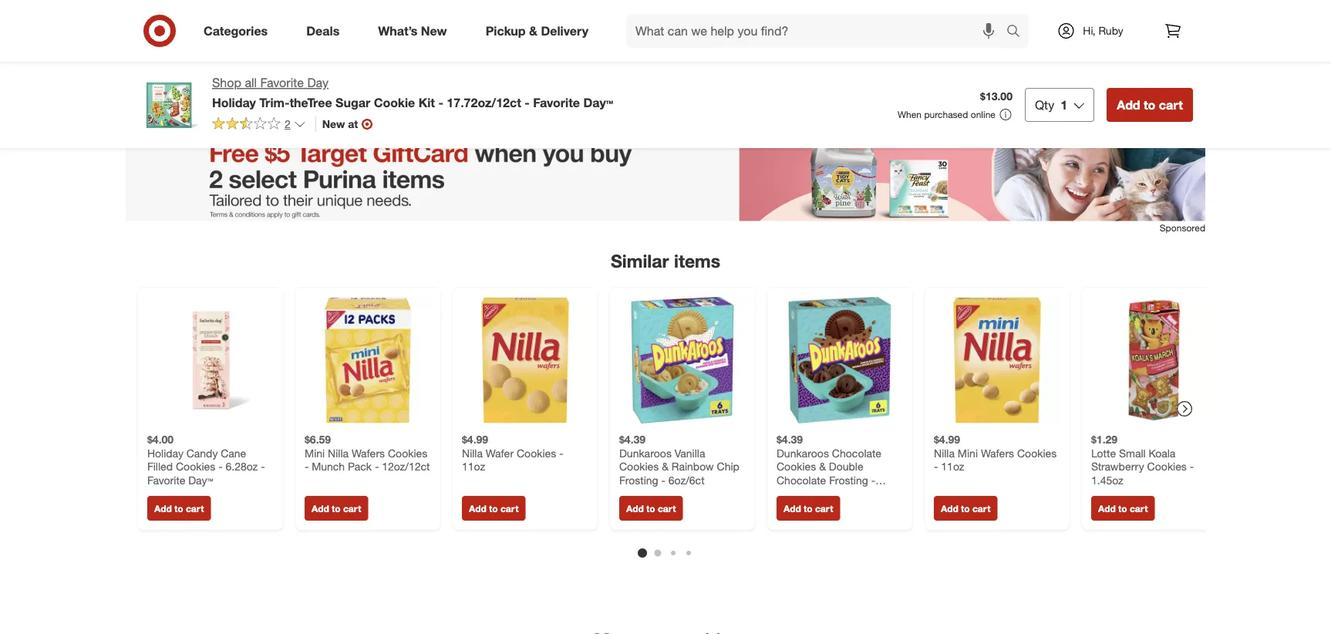 Task type: describe. For each thing, give the bounding box(es) containing it.
add to cart for $4.99 nilla wafer cookies - 11oz
[[469, 503, 519, 514]]

& for $4.39 dunkaroos vanilla cookies & rainbow chip frosting - 6oz/6ct
[[662, 460, 669, 473]]

pickup & delivery link
[[473, 14, 608, 48]]

lotte small koala strawberry cookies - 1.45oz image
[[1092, 297, 1218, 424]]

add for $1.29 lotte small koala strawberry cookies - 1.45oz
[[1099, 503, 1116, 514]]

nilla for 11oz
[[462, 446, 483, 460]]

kit
[[419, 95, 435, 110]]

lotte
[[1092, 446, 1116, 460]]

$4.99 nilla wafer cookies - 11oz
[[462, 433, 564, 473]]

day™ inside shop all favorite day holiday trim-thetree sugar cookie kit - 17.72oz/12ct - favorite day™
[[584, 95, 613, 110]]

cookies inside '$4.39 dunkaroos vanilla cookies & rainbow chip frosting - 6oz/6ct'
[[619, 460, 659, 473]]

- inside the $4.39 dunkaroos chocolate cookies & double chocolate frosting - 6oz/6ct
[[871, 473, 876, 487]]

$4.00 holiday candy cane filled cookies - 6.28oz - favorite day™
[[147, 433, 265, 487]]

mini nilla wafers cookies - munch pack - 12oz/12ct image
[[305, 297, 431, 424]]

6.28oz
[[226, 460, 258, 473]]

add to cart for $6.59 mini nilla wafers cookies - munch pack - 12oz/12ct
[[312, 503, 361, 514]]

to for $6.59 mini nilla wafers cookies - munch pack - 12oz/12ct
[[332, 503, 341, 514]]

all
[[245, 75, 257, 90]]

2 horizontal spatial favorite
[[533, 95, 580, 110]]

17.72oz/12ct
[[447, 95, 521, 110]]

ruby
[[1099, 24, 1124, 37]]

nilla for -
[[934, 446, 955, 460]]

cookies inside $4.99 nilla wafer cookies - 11oz
[[517, 446, 556, 460]]

to for $4.99 nilla wafer cookies - 11oz
[[489, 503, 498, 514]]

day
[[307, 75, 329, 90]]

2 link
[[212, 116, 306, 134]]

wafer
[[486, 446, 514, 460]]

- inside '$4.39 dunkaroos vanilla cookies & rainbow chip frosting - 6oz/6ct'
[[662, 473, 666, 487]]

add to cart for $4.99 nilla mini wafers cookies - 11oz
[[941, 503, 991, 514]]

- inside $4.99 nilla mini wafers cookies - 11oz
[[934, 460, 938, 473]]

sponsored
[[1160, 222, 1206, 234]]

$1.29
[[1092, 433, 1118, 446]]

add for $4.00 holiday candy cane filled cookies - 6.28oz - favorite day™
[[154, 503, 172, 514]]

1.45oz
[[1092, 473, 1124, 487]]

12oz/12ct
[[382, 460, 430, 473]]

thetree
[[290, 95, 332, 110]]

cane
[[221, 446, 246, 460]]

similar items
[[611, 250, 721, 272]]

holiday inside shop all favorite day holiday trim-thetree sugar cookie kit - 17.72oz/12ct - favorite day™
[[212, 95, 256, 110]]

$4.39 for dunkaroos chocolate cookies & double chocolate frosting - 6oz/6ct
[[777, 433, 803, 446]]

cookies inside $6.59 mini nilla wafers cookies - munch pack - 12oz/12ct
[[388, 446, 428, 460]]

dunkaroos for double
[[777, 446, 829, 460]]

new at
[[322, 117, 358, 131]]

0 vertical spatial favorite
[[260, 75, 304, 90]]

mini inside $4.99 nilla mini wafers cookies - 11oz
[[958, 446, 978, 460]]

items
[[674, 250, 721, 272]]

wafers for mini
[[981, 446, 1015, 460]]

cookies inside '$4.00 holiday candy cane filled cookies - 6.28oz - favorite day™'
[[176, 460, 215, 473]]

$13.00
[[981, 90, 1013, 103]]

categories link
[[191, 14, 287, 48]]

add to cart button for $4.99 nilla wafer cookies - 11oz
[[462, 496, 526, 521]]

categories
[[204, 23, 268, 38]]

add to cart button for $4.39 dunkaroos chocolate cookies & double chocolate frosting - 6oz/6ct
[[777, 496, 840, 521]]

add for $4.99 nilla mini wafers cookies - 11oz
[[941, 503, 959, 514]]

vanilla
[[675, 446, 705, 460]]

add to cart for $4.39 dunkaroos chocolate cookies & double chocolate frosting - 6oz/6ct
[[784, 503, 833, 514]]

11oz inside $4.99 nilla wafer cookies - 11oz
[[462, 460, 485, 473]]

double
[[829, 460, 864, 473]]

holiday candy cane filled cookies - 6.28oz - favorite day™ image
[[147, 297, 274, 424]]

nilla wafer cookies - 11oz image
[[462, 297, 589, 424]]

purchased
[[925, 109, 969, 120]]

hi,
[[1083, 24, 1096, 37]]

cart for $4.00 holiday candy cane filled cookies - 6.28oz - favorite day™
[[186, 503, 204, 514]]

what's new link
[[365, 14, 466, 48]]

$4.39 for dunkaroos vanilla cookies & rainbow chip frosting - 6oz/6ct
[[619, 433, 646, 446]]

$4.99 nilla mini wafers cookies - 11oz
[[934, 433, 1057, 473]]

to for $4.99 nilla mini wafers cookies - 11oz
[[961, 503, 970, 514]]

$6.59
[[305, 433, 331, 446]]

pickup & delivery
[[486, 23, 589, 38]]

pickup
[[486, 23, 526, 38]]

pack
[[348, 460, 372, 473]]

0 horizontal spatial new
[[322, 117, 345, 131]]

$1.29 lotte small koala strawberry cookies - 1.45oz
[[1092, 433, 1194, 487]]

similar items region
[[126, 131, 1227, 634]]

add to cart button for $4.39 dunkaroos vanilla cookies & rainbow chip frosting - 6oz/6ct
[[619, 496, 683, 521]]

what's
[[378, 23, 418, 38]]

add to cart button for $4.99 nilla mini wafers cookies - 11oz
[[934, 496, 998, 521]]

$4.39 dunkaroos vanilla cookies & rainbow chip frosting - 6oz/6ct
[[619, 433, 740, 487]]

day™ inside '$4.00 holiday candy cane filled cookies - 6.28oz - favorite day™'
[[188, 473, 213, 487]]

frosting for double
[[829, 473, 868, 487]]

to for $4.39 dunkaroos chocolate cookies & double chocolate frosting - 6oz/6ct
[[804, 503, 813, 514]]

add for $4.39 dunkaroos chocolate cookies & double chocolate frosting - 6oz/6ct
[[784, 503, 801, 514]]

rainbow
[[672, 460, 714, 473]]

$4.99 for wafer
[[462, 433, 488, 446]]

search
[[1000, 25, 1037, 40]]

online
[[971, 109, 996, 120]]

0 vertical spatial chocolate
[[832, 446, 882, 460]]

when purchased online
[[898, 109, 996, 120]]

shop
[[212, 75, 241, 90]]



Task type: vqa. For each thing, say whether or not it's contained in the screenshot.


Task type: locate. For each thing, give the bounding box(es) containing it.
& inside the $4.39 dunkaroos chocolate cookies & double chocolate frosting - 6oz/6ct
[[819, 460, 826, 473]]

shop all favorite day holiday trim-thetree sugar cookie kit - 17.72oz/12ct - favorite day™
[[212, 75, 613, 110]]

to
[[1144, 97, 1156, 112], [174, 503, 183, 514], [332, 503, 341, 514], [489, 503, 498, 514], [647, 503, 655, 514], [804, 503, 813, 514], [961, 503, 970, 514], [1119, 503, 1128, 514]]

add right 1
[[1117, 97, 1141, 112]]

mini inside $6.59 mini nilla wafers cookies - munch pack - 12oz/12ct
[[305, 446, 325, 460]]

1 nilla from the left
[[328, 446, 349, 460]]

candy
[[187, 446, 218, 460]]

add to cart
[[1117, 97, 1183, 112], [154, 503, 204, 514], [312, 503, 361, 514], [469, 503, 519, 514], [626, 503, 676, 514], [784, 503, 833, 514], [941, 503, 991, 514], [1099, 503, 1148, 514]]

1 vertical spatial holiday
[[147, 446, 184, 460]]

6oz/6ct for chip
[[669, 473, 705, 487]]

$4.39 inside the $4.39 dunkaroos chocolate cookies & double chocolate frosting - 6oz/6ct
[[777, 433, 803, 446]]

add to cart button for $1.29 lotte small koala strawberry cookies - 1.45oz
[[1092, 496, 1155, 521]]

holiday
[[212, 95, 256, 110], [147, 446, 184, 460]]

add down the filled
[[154, 503, 172, 514]]

$4.00
[[147, 433, 174, 446]]

2 $4.99 from the left
[[934, 433, 961, 446]]

1 dunkaroos from the left
[[619, 446, 672, 460]]

dunkaroos chocolate cookies & double chocolate frosting - 6oz/6ct image
[[777, 297, 903, 424]]

add down 1.45oz
[[1099, 503, 1116, 514]]

add down wafer
[[469, 503, 487, 514]]

new
[[421, 23, 447, 38], [322, 117, 345, 131]]

nilla inside $4.99 nilla wafer cookies - 11oz
[[462, 446, 483, 460]]

similar
[[611, 250, 669, 272]]

- inside $1.29 lotte small koala strawberry cookies - 1.45oz
[[1190, 460, 1194, 473]]

0 vertical spatial new
[[421, 23, 447, 38]]

6oz/6ct for chocolate
[[777, 487, 813, 500]]

dunkaroos for rainbow
[[619, 446, 672, 460]]

0 horizontal spatial wafers
[[352, 446, 385, 460]]

to for $4.39 dunkaroos vanilla cookies & rainbow chip frosting - 6oz/6ct
[[647, 503, 655, 514]]

new left at
[[322, 117, 345, 131]]

1
[[1061, 97, 1068, 112]]

0 horizontal spatial day™
[[188, 473, 213, 487]]

2 wafers from the left
[[981, 446, 1015, 460]]

holiday left candy
[[147, 446, 184, 460]]

0 horizontal spatial dunkaroos
[[619, 446, 672, 460]]

wafers inside $6.59 mini nilla wafers cookies - munch pack - 12oz/12ct
[[352, 446, 385, 460]]

favorite up trim-
[[260, 75, 304, 90]]

add to cart button for $4.00 holiday candy cane filled cookies - 6.28oz - favorite day™
[[147, 496, 211, 521]]

wafers for nilla
[[352, 446, 385, 460]]

0 horizontal spatial favorite
[[147, 473, 186, 487]]

cart
[[1159, 97, 1183, 112], [186, 503, 204, 514], [343, 503, 361, 514], [501, 503, 519, 514], [658, 503, 676, 514], [815, 503, 833, 514], [973, 503, 991, 514], [1130, 503, 1148, 514]]

nilla mini wafers cookies - 11oz image
[[934, 297, 1061, 424]]

2 nilla from the left
[[462, 446, 483, 460]]

add to cart for $4.39 dunkaroos vanilla cookies & rainbow chip frosting - 6oz/6ct
[[626, 503, 676, 514]]

strawberry
[[1092, 460, 1145, 473]]

0 horizontal spatial holiday
[[147, 446, 184, 460]]

dunkaroos left vanilla
[[619, 446, 672, 460]]

& for $4.39 dunkaroos chocolate cookies & double chocolate frosting - 6oz/6ct
[[819, 460, 826, 473]]

1 horizontal spatial chocolate
[[832, 446, 882, 460]]

nilla inside $6.59 mini nilla wafers cookies - munch pack - 12oz/12ct
[[328, 446, 349, 460]]

holiday down the shop
[[212, 95, 256, 110]]

1 horizontal spatial $4.39
[[777, 433, 803, 446]]

cookies right pack
[[388, 446, 428, 460]]

1 11oz from the left
[[462, 460, 485, 473]]

new right what's
[[421, 23, 447, 38]]

1 horizontal spatial holiday
[[212, 95, 256, 110]]

deals link
[[293, 14, 359, 48]]

dunkaroos right chip
[[777, 446, 829, 460]]

1 frosting from the left
[[619, 473, 659, 487]]

chocolate
[[832, 446, 882, 460], [777, 473, 826, 487]]

1 vertical spatial day™
[[188, 473, 213, 487]]

cookies inside the $4.39 dunkaroos chocolate cookies & double chocolate frosting - 6oz/6ct
[[777, 460, 816, 473]]

0 horizontal spatial chocolate
[[777, 473, 826, 487]]

qty
[[1035, 97, 1055, 112]]

&
[[529, 23, 538, 38], [662, 460, 669, 473], [819, 460, 826, 473]]

favorite down delivery
[[533, 95, 580, 110]]

1 vertical spatial chocolate
[[777, 473, 826, 487]]

2
[[285, 117, 291, 131]]

- inside $4.99 nilla wafer cookies - 11oz
[[559, 446, 564, 460]]

cookies left vanilla
[[619, 460, 659, 473]]

1 vertical spatial favorite
[[533, 95, 580, 110]]

favorite down $4.00
[[147, 473, 186, 487]]

cart for $4.99 nilla mini wafers cookies - 11oz
[[973, 503, 991, 514]]

0 horizontal spatial frosting
[[619, 473, 659, 487]]

at
[[348, 117, 358, 131]]

2 vertical spatial favorite
[[147, 473, 186, 487]]

add down '$4.39 dunkaroos vanilla cookies & rainbow chip frosting - 6oz/6ct'
[[626, 503, 644, 514]]

1 horizontal spatial &
[[662, 460, 669, 473]]

$4.99
[[462, 433, 488, 446], [934, 433, 961, 446]]

2 frosting from the left
[[829, 473, 868, 487]]

2 horizontal spatial &
[[819, 460, 826, 473]]

trim-
[[259, 95, 290, 110]]

to for $1.29 lotte small koala strawberry cookies - 1.45oz
[[1119, 503, 1128, 514]]

holiday inside '$4.00 holiday candy cane filled cookies - 6.28oz - favorite day™'
[[147, 446, 184, 460]]

2 dunkaroos from the left
[[777, 446, 829, 460]]

3 nilla from the left
[[934, 446, 955, 460]]

frosting inside '$4.39 dunkaroos vanilla cookies & rainbow chip frosting - 6oz/6ct'
[[619, 473, 659, 487]]

6oz/6ct inside '$4.39 dunkaroos vanilla cookies & rainbow chip frosting - 6oz/6ct'
[[669, 473, 705, 487]]

1 horizontal spatial 11oz
[[941, 460, 965, 473]]

filled
[[147, 460, 173, 473]]

0 horizontal spatial nilla
[[328, 446, 349, 460]]

munch
[[312, 460, 345, 473]]

qty 1
[[1035, 97, 1068, 112]]

0 horizontal spatial mini
[[305, 446, 325, 460]]

0 vertical spatial day™
[[584, 95, 613, 110]]

what's new
[[378, 23, 447, 38]]

cart for $4.39 dunkaroos chocolate cookies & double chocolate frosting - 6oz/6ct
[[815, 503, 833, 514]]

frosting
[[619, 473, 659, 487], [829, 473, 868, 487]]

cart for $6.59 mini nilla wafers cookies - munch pack - 12oz/12ct
[[343, 503, 361, 514]]

deals
[[306, 23, 340, 38]]

cookies
[[388, 446, 428, 460], [517, 446, 556, 460], [1018, 446, 1057, 460], [176, 460, 215, 473], [619, 460, 659, 473], [777, 460, 816, 473], [1148, 460, 1187, 473]]

add
[[1117, 97, 1141, 112], [154, 503, 172, 514], [312, 503, 329, 514], [469, 503, 487, 514], [626, 503, 644, 514], [784, 503, 801, 514], [941, 503, 959, 514], [1099, 503, 1116, 514]]

add to cart for $1.29 lotte small koala strawberry cookies - 1.45oz
[[1099, 503, 1148, 514]]

advertisement region
[[126, 131, 1206, 222]]

2 $4.39 from the left
[[777, 433, 803, 446]]

0 horizontal spatial $4.39
[[619, 433, 646, 446]]

& left double
[[819, 460, 826, 473]]

add for $4.39 dunkaroos vanilla cookies & rainbow chip frosting - 6oz/6ct
[[626, 503, 644, 514]]

add for $6.59 mini nilla wafers cookies - munch pack - 12oz/12ct
[[312, 503, 329, 514]]

0 horizontal spatial 11oz
[[462, 460, 485, 473]]

nilla
[[328, 446, 349, 460], [462, 446, 483, 460], [934, 446, 955, 460]]

cookies inside $4.99 nilla mini wafers cookies - 11oz
[[1018, 446, 1057, 460]]

add to cart for $4.00 holiday candy cane filled cookies - 6.28oz - favorite day™
[[154, 503, 204, 514]]

cookies left lotte
[[1018, 446, 1057, 460]]

add down $4.99 nilla mini wafers cookies - 11oz
[[941, 503, 959, 514]]

1 horizontal spatial new
[[421, 23, 447, 38]]

6oz/6ct inside the $4.39 dunkaroos chocolate cookies & double chocolate frosting - 6oz/6ct
[[777, 487, 813, 500]]

1 horizontal spatial wafers
[[981, 446, 1015, 460]]

& left rainbow
[[662, 460, 669, 473]]

& inside 'link'
[[529, 23, 538, 38]]

frosting for rainbow
[[619, 473, 659, 487]]

cookie
[[374, 95, 415, 110]]

6oz/6ct
[[669, 473, 705, 487], [777, 487, 813, 500]]

0 horizontal spatial &
[[529, 23, 538, 38]]

& right pickup
[[529, 23, 538, 38]]

$4.39
[[619, 433, 646, 446], [777, 433, 803, 446]]

mini
[[305, 446, 325, 460], [958, 446, 978, 460]]

1 mini from the left
[[305, 446, 325, 460]]

chip
[[717, 460, 740, 473]]

1 $4.39 from the left
[[619, 433, 646, 446]]

11oz
[[462, 460, 485, 473], [941, 460, 965, 473]]

wafers inside $4.99 nilla mini wafers cookies - 11oz
[[981, 446, 1015, 460]]

1 vertical spatial new
[[322, 117, 345, 131]]

0 vertical spatial holiday
[[212, 95, 256, 110]]

delivery
[[541, 23, 589, 38]]

1 horizontal spatial day™
[[584, 95, 613, 110]]

$4.99 inside $4.99 nilla mini wafers cookies - 11oz
[[934, 433, 961, 446]]

add to cart button for $6.59 mini nilla wafers cookies - munch pack - 12oz/12ct
[[305, 496, 368, 521]]

dunkaroos
[[619, 446, 672, 460], [777, 446, 829, 460]]

dunkaroos vanilla cookies & rainbow chip frosting - 6oz/6ct image
[[619, 297, 746, 424]]

wafers
[[352, 446, 385, 460], [981, 446, 1015, 460]]

add to cart button
[[1107, 88, 1193, 122], [147, 496, 211, 521], [305, 496, 368, 521], [462, 496, 526, 521], [619, 496, 683, 521], [777, 496, 840, 521], [934, 496, 998, 521], [1092, 496, 1155, 521]]

cookies left double
[[777, 460, 816, 473]]

cart for $1.29 lotte small koala strawberry cookies - 1.45oz
[[1130, 503, 1148, 514]]

cart for $4.99 nilla wafer cookies - 11oz
[[501, 503, 519, 514]]

1 horizontal spatial dunkaroos
[[777, 446, 829, 460]]

$4.99 inside $4.99 nilla wafer cookies - 11oz
[[462, 433, 488, 446]]

What can we help you find? suggestions appear below search field
[[626, 14, 1011, 48]]

2 mini from the left
[[958, 446, 978, 460]]

sugar
[[336, 95, 370, 110]]

1 horizontal spatial mini
[[958, 446, 978, 460]]

dunkaroos inside the $4.39 dunkaroos chocolate cookies & double chocolate frosting - 6oz/6ct
[[777, 446, 829, 460]]

favorite inside '$4.00 holiday candy cane filled cookies - 6.28oz - favorite day™'
[[147, 473, 186, 487]]

koala
[[1149, 446, 1176, 460]]

frosting inside the $4.39 dunkaroos chocolate cookies & double chocolate frosting - 6oz/6ct
[[829, 473, 868, 487]]

0 horizontal spatial 6oz/6ct
[[669, 473, 705, 487]]

add for $4.99 nilla wafer cookies - 11oz
[[469, 503, 487, 514]]

to for $4.00 holiday candy cane filled cookies - 6.28oz - favorite day™
[[174, 503, 183, 514]]

image of holiday trim-thetree sugar cookie kit - 17.72oz/12ct - favorite day™ image
[[138, 74, 200, 136]]

dunkaroos inside '$4.39 dunkaroos vanilla cookies & rainbow chip frosting - 6oz/6ct'
[[619, 446, 672, 460]]

1 horizontal spatial $4.99
[[934, 433, 961, 446]]

day™
[[584, 95, 613, 110], [188, 473, 213, 487]]

cookies right the filled
[[176, 460, 215, 473]]

1 horizontal spatial 6oz/6ct
[[777, 487, 813, 500]]

1 wafers from the left
[[352, 446, 385, 460]]

cookies right small
[[1148, 460, 1187, 473]]

2 horizontal spatial nilla
[[934, 446, 955, 460]]

1 horizontal spatial frosting
[[829, 473, 868, 487]]

add down the $4.39 dunkaroos chocolate cookies & double chocolate frosting - 6oz/6ct
[[784, 503, 801, 514]]

0 horizontal spatial $4.99
[[462, 433, 488, 446]]

favorite
[[260, 75, 304, 90], [533, 95, 580, 110], [147, 473, 186, 487]]

2 11oz from the left
[[941, 460, 965, 473]]

& inside '$4.39 dunkaroos vanilla cookies & rainbow chip frosting - 6oz/6ct'
[[662, 460, 669, 473]]

$4.39 inside '$4.39 dunkaroos vanilla cookies & rainbow chip frosting - 6oz/6ct'
[[619, 433, 646, 446]]

when
[[898, 109, 922, 120]]

nilla inside $4.99 nilla mini wafers cookies - 11oz
[[934, 446, 955, 460]]

$4.39 dunkaroos chocolate cookies & double chocolate frosting - 6oz/6ct
[[777, 433, 882, 500]]

cookies inside $1.29 lotte small koala strawberry cookies - 1.45oz
[[1148, 460, 1187, 473]]

small
[[1119, 446, 1146, 460]]

-
[[439, 95, 444, 110], [525, 95, 530, 110], [559, 446, 564, 460], [218, 460, 223, 473], [261, 460, 265, 473], [305, 460, 309, 473], [375, 460, 379, 473], [934, 460, 938, 473], [1190, 460, 1194, 473], [662, 473, 666, 487], [871, 473, 876, 487]]

1 horizontal spatial favorite
[[260, 75, 304, 90]]

1 $4.99 from the left
[[462, 433, 488, 446]]

search button
[[1000, 14, 1037, 51]]

11oz inside $4.99 nilla mini wafers cookies - 11oz
[[941, 460, 965, 473]]

cart for $4.39 dunkaroos vanilla cookies & rainbow chip frosting - 6oz/6ct
[[658, 503, 676, 514]]

1 horizontal spatial nilla
[[462, 446, 483, 460]]

hi, ruby
[[1083, 24, 1124, 37]]

add down munch in the bottom left of the page
[[312, 503, 329, 514]]

cookies right wafer
[[517, 446, 556, 460]]

$4.99 for mini
[[934, 433, 961, 446]]

$6.59 mini nilla wafers cookies - munch pack - 12oz/12ct
[[305, 433, 430, 473]]



